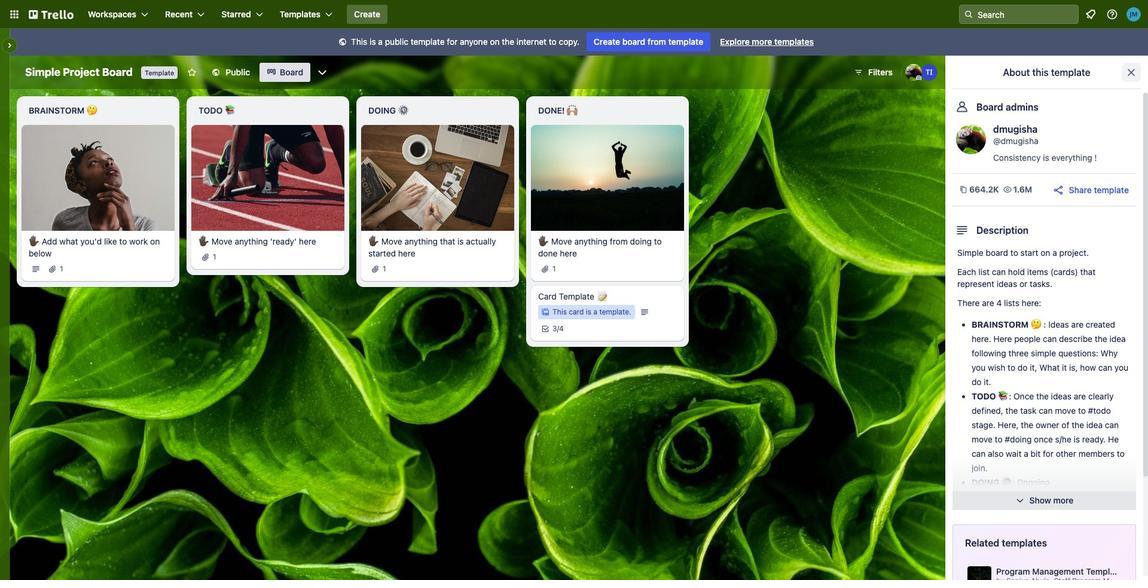 Task type: describe. For each thing, give the bounding box(es) containing it.
public
[[226, 67, 250, 77]]

the right of on the bottom of page
[[1072, 420, 1084, 430]]

0 vertical spatial from
[[648, 36, 666, 47]]

consistency is everything !
[[993, 152, 1097, 163]]

public button
[[204, 63, 257, 82]]

1 vertical spatial dmugisha (dmugisha) image
[[956, 124, 986, 154]]

dmugisha link
[[993, 124, 1038, 135]]

ideas
[[1048, 319, 1069, 329]]

1 horizontal spatial todo 📚
[[972, 391, 1009, 401]]

(cards)
[[1050, 267, 1078, 277]]

can up simple
[[1043, 334, 1057, 344]]

0 vertical spatial dmugisha (dmugisha) image
[[905, 64, 922, 81]]

this for this card is a template.
[[552, 307, 567, 316]]

Search field
[[973, 5, 1078, 23]]

ready.
[[1082, 434, 1106, 444]]

✋🏿 add what you'd like to work on below
[[29, 236, 160, 258]]

starred button
[[214, 5, 270, 24]]

finished
[[1016, 492, 1048, 502]]

1 vertical spatial do
[[972, 377, 982, 387]]

✋🏿 for ✋🏿 move anything from doing to done here
[[538, 236, 549, 246]]

program management template
[[996, 566, 1122, 576]]

: once the ideas are clearly defined, the task can move to #todo stage. here, the owner of the idea can move to #doing once s/he is ready. he can also wait a bit for other members to join.
[[972, 391, 1125, 473]]

from inside "✋🏿 move anything from doing to done here"
[[610, 236, 628, 246]]

lists
[[1004, 298, 1019, 308]]

template right public
[[411, 36, 445, 47]]

📚 inside todo 📚 text field
[[225, 105, 236, 115]]

1 horizontal spatial brainstorm 🤔
[[972, 319, 1041, 329]]

board for create
[[622, 36, 645, 47]]

1 horizontal spatial 📚
[[998, 391, 1009, 401]]

DOING ⚙️ text field
[[361, 101, 514, 120]]

1 for ✋🏿 move anything from doing to done here
[[552, 264, 556, 273]]

items
[[1027, 267, 1048, 277]]

a down 📝
[[593, 307, 597, 316]]

0 horizontal spatial here
[[299, 236, 316, 246]]

0 vertical spatial for
[[447, 36, 458, 47]]

simple for simple board to start on a project.
[[957, 248, 983, 258]]

!
[[1094, 152, 1097, 163]]

ideas inside 'each list can hold items (cards) that represent ideas or tasks.'
[[997, 279, 1017, 289]]

each list can hold items (cards) that represent ideas or tasks.
[[957, 267, 1096, 289]]

of
[[1062, 420, 1069, 430]]

done! inside text box
[[538, 105, 565, 115]]

share template
[[1069, 184, 1129, 195]]

that inside 'each list can hold items (cards) that represent ideas or tasks.'
[[1080, 267, 1096, 277]]

#todo
[[1088, 405, 1111, 416]]

add
[[42, 236, 57, 246]]

0 vertical spatial are
[[982, 298, 994, 308]]

describe
[[1059, 334, 1092, 344]]

customize views image
[[317, 66, 328, 78]]

a left public
[[378, 36, 383, 47]]

template inside program management template link
[[1086, 566, 1122, 576]]

to left start
[[1010, 248, 1018, 258]]

doing for doing ⚙️ : ongoing done! 🙌🏽 : finished
[[972, 477, 1000, 487]]

admins
[[1006, 102, 1039, 112]]

todo inside text field
[[199, 105, 223, 115]]

each
[[957, 267, 976, 277]]

3 / 4
[[552, 324, 564, 333]]

actually
[[466, 236, 496, 246]]

open information menu image
[[1106, 8, 1118, 20]]

simple
[[1031, 348, 1056, 358]]

1 horizontal spatial 🤔
[[1031, 319, 1041, 329]]

it
[[1062, 362, 1067, 373]]

workspaces
[[88, 9, 136, 19]]

is left everything
[[1043, 152, 1049, 163]]

template inside share template button
[[1094, 184, 1129, 195]]

create for create
[[354, 9, 380, 19]]

internet
[[517, 36, 547, 47]]

join.
[[972, 463, 988, 473]]

: inside : ideas are created here. here people can describe the idea following three simple questions: why you wish to do it, what it is, how can you do it.
[[1044, 319, 1046, 329]]

card
[[569, 307, 584, 316]]

also
[[988, 448, 1004, 459]]

2 horizontal spatial on
[[1041, 248, 1050, 258]]

can up he
[[1105, 420, 1119, 430]]

can up "join."
[[972, 448, 986, 459]]

1 vertical spatial templates
[[1002, 538, 1047, 548]]

create board from template
[[594, 36, 703, 47]]

: ideas are created here. here people can describe the idea following three simple questions: why you wish to do it, what it is, how can you do it.
[[972, 319, 1128, 387]]

create board from template link
[[587, 32, 710, 51]]

the left internet
[[502, 36, 514, 47]]

board for board
[[280, 67, 303, 77]]

once
[[1014, 391, 1034, 401]]

2 you from the left
[[1114, 362, 1128, 373]]

explore
[[720, 36, 750, 47]]

are inside : once the ideas are clearly defined, the task can move to #todo stage. here, the owner of the idea can move to #doing once s/he is ready. he can also wait a bit for other members to join.
[[1074, 391, 1086, 401]]

card template 📝
[[538, 291, 607, 301]]

people
[[1014, 334, 1041, 344]]

to left #todo
[[1078, 405, 1086, 416]]

TODO 📚 text field
[[191, 101, 344, 120]]

to down he
[[1117, 448, 1125, 459]]

show more button
[[953, 491, 1136, 510]]

to inside : ideas are created here. here people can describe the idea following three simple questions: why you wish to do it, what it is, how can you do it.
[[1008, 362, 1015, 373]]

is inside ✋🏿 move anything that is actually started here
[[457, 236, 464, 246]]

primary element
[[0, 0, 1148, 29]]

brainstorm inside text field
[[29, 105, 84, 115]]

on for anyone
[[490, 36, 500, 47]]

board for board admins
[[976, 102, 1003, 112]]

here,
[[998, 420, 1019, 430]]

1 horizontal spatial todo
[[972, 391, 996, 401]]

doing ⚙️
[[368, 105, 409, 115]]

664.2k
[[969, 184, 999, 194]]

dmugisha @dmugisha
[[993, 124, 1038, 146]]

explore more templates link
[[713, 32, 821, 51]]

management
[[1032, 566, 1084, 576]]

why
[[1101, 348, 1118, 358]]

: inside : once the ideas are clearly defined, the task can move to #todo stage. here, the owner of the idea can move to #doing once s/he is ready. he can also wait a bit for other members to join.
[[1009, 391, 1011, 401]]

a left project. at the top right
[[1052, 248, 1057, 258]]

created
[[1086, 319, 1115, 329]]

filters button
[[850, 63, 896, 82]]

can down why
[[1098, 362, 1112, 373]]

⚙️ for doing ⚙️ : ongoing done! 🙌🏽 : finished
[[1002, 477, 1012, 487]]

or
[[1019, 279, 1027, 289]]

Board name text field
[[19, 63, 139, 82]]

program management template link
[[965, 564, 1124, 580]]

that inside ✋🏿 move anything that is actually started here
[[440, 236, 455, 246]]

are inside : ideas are created here. here people can describe the idea following three simple questions: why you wish to do it, what it is, how can you do it.
[[1071, 319, 1084, 329]]

wait
[[1006, 448, 1022, 459]]

idea inside : once the ideas are clearly defined, the task can move to #todo stage. here, the owner of the idea can move to #doing once s/he is ready. he can also wait a bit for other members to join.
[[1086, 420, 1103, 430]]

following
[[972, 348, 1006, 358]]

public
[[385, 36, 408, 47]]

what
[[59, 236, 78, 246]]

template inside create board from template link
[[668, 36, 703, 47]]

clearly
[[1088, 391, 1114, 401]]

1 for ✋🏿 move anything that is actually started here
[[383, 264, 386, 273]]

is inside : once the ideas are clearly defined, the task can move to #todo stage. here, the owner of the idea can move to #doing once s/he is ready. he can also wait a bit for other members to join.
[[1074, 434, 1080, 444]]

✋🏿 move anything that is actually started here
[[368, 236, 496, 258]]

template right the this
[[1051, 67, 1090, 78]]

for inside : once the ideas are clearly defined, the task can move to #todo stage. here, the owner of the idea can move to #doing once s/he is ready. he can also wait a bit for other members to join.
[[1043, 448, 1054, 459]]

1 you from the left
[[972, 362, 986, 373]]

/
[[557, 324, 559, 333]]

4 for are
[[996, 298, 1002, 308]]

recent
[[165, 9, 193, 19]]

to inside "✋🏿 move anything from doing to done here"
[[654, 236, 662, 246]]

✋🏿 move anything 'ready' here link
[[199, 235, 337, 247]]

trello inspiration (inspiringtaco) image
[[921, 64, 938, 81]]

'ready'
[[270, 236, 297, 246]]

doing for doing ⚙️
[[368, 105, 396, 115]]

search image
[[964, 10, 973, 19]]

share template button
[[1052, 184, 1129, 196]]

here for ✋🏿 move anything from doing to done here
[[560, 248, 577, 258]]

tasks.
[[1030, 279, 1052, 289]]

sm image
[[337, 36, 349, 48]]

🙌🏽 inside doing ⚙️ : ongoing done! 🙌🏽 : finished
[[1001, 492, 1011, 502]]

share
[[1069, 184, 1092, 195]]

template.
[[599, 307, 631, 316]]

here for ✋🏿 move anything that is actually started here
[[398, 248, 415, 258]]

program
[[996, 566, 1030, 576]]

this member is an admin of this board. image
[[916, 75, 921, 81]]

more for explore
[[752, 36, 772, 47]]

explore more templates
[[720, 36, 814, 47]]



Task type: vqa. For each thing, say whether or not it's contained in the screenshot.
Each on the right of page
yes



Task type: locate. For each thing, give the bounding box(es) containing it.
1 vertical spatial ideas
[[1051, 391, 1072, 401]]

star or unstar board image
[[187, 68, 197, 77]]

workspaces button
[[81, 5, 155, 24]]

ideas inside : once the ideas are clearly defined, the task can move to #todo stage. here, the owner of the idea can move to #doing once s/he is ready. he can also wait a bit for other members to join.
[[1051, 391, 1072, 401]]

0 vertical spatial todo
[[199, 105, 223, 115]]

hold
[[1008, 267, 1025, 277]]

🤔
[[87, 105, 97, 115], [1031, 319, 1041, 329]]

0 horizontal spatial move
[[972, 434, 993, 444]]

3 ✋🏿 from the left
[[368, 236, 379, 246]]

card
[[538, 291, 557, 301]]

1 horizontal spatial on
[[490, 36, 500, 47]]

move inside ✋🏿 move anything that is actually started here
[[381, 236, 402, 246]]

can up 'owner'
[[1039, 405, 1053, 416]]

the down task
[[1021, 420, 1033, 430]]

can right list in the top of the page
[[992, 267, 1006, 277]]

doing
[[630, 236, 652, 246]]

on right the anyone
[[490, 36, 500, 47]]

4 left lists
[[996, 298, 1002, 308]]

0 vertical spatial this
[[351, 36, 367, 47]]

brainstorm down simple project board text field
[[29, 105, 84, 115]]

templates button
[[272, 5, 340, 24]]

0 horizontal spatial do
[[972, 377, 982, 387]]

defined,
[[972, 405, 1003, 416]]

0 vertical spatial on
[[490, 36, 500, 47]]

more right show
[[1053, 495, 1074, 505]]

✋🏿 for ✋🏿 move anything 'ready' here
[[199, 236, 209, 246]]

the right once
[[1036, 391, 1049, 401]]

✋🏿 for ✋🏿 add what you'd like to work on below
[[29, 236, 39, 246]]

related
[[965, 538, 999, 548]]

consistency
[[993, 152, 1041, 163]]

simple inside text field
[[25, 66, 60, 78]]

🙌🏽 inside text box
[[567, 105, 578, 115]]

1 vertical spatial board
[[986, 248, 1008, 258]]

can inside 'each list can hold items (cards) that represent ideas or tasks.'
[[992, 267, 1006, 277]]

anything for 'ready'
[[235, 236, 268, 246]]

✋🏿 move anything that is actually started here link
[[368, 235, 507, 259]]

brainstorm up here
[[972, 319, 1029, 329]]

to right wish
[[1008, 362, 1015, 373]]

0 horizontal spatial brainstorm 🤔
[[29, 105, 97, 115]]

is,
[[1069, 362, 1078, 373]]

brainstorm 🤔 inside text field
[[29, 105, 97, 115]]

1 vertical spatial todo
[[972, 391, 996, 401]]

✋🏿 inside ✋🏿 add what you'd like to work on below
[[29, 236, 39, 246]]

1 vertical spatial create
[[594, 36, 620, 47]]

board link
[[260, 63, 311, 82]]

anything inside ✋🏿 move anything 'ready' here link
[[235, 236, 268, 246]]

0 horizontal spatial 4
[[559, 324, 564, 333]]

done!
[[538, 105, 565, 115], [972, 492, 999, 502]]

1 vertical spatial more
[[1053, 495, 1074, 505]]

jeremy miller (jeremymiller198) image
[[1127, 7, 1141, 22]]

0 horizontal spatial anything
[[235, 236, 268, 246]]

move for ✋🏿 move anything 'ready' here
[[212, 236, 232, 246]]

1 vertical spatial on
[[150, 236, 160, 246]]

✋🏿
[[29, 236, 39, 246], [199, 236, 209, 246], [368, 236, 379, 246], [538, 236, 549, 246]]

here right 'ready' on the top left of page
[[299, 236, 316, 246]]

you
[[972, 362, 986, 373], [1114, 362, 1128, 373]]

idea up why
[[1109, 334, 1126, 344]]

2 ✋🏿 from the left
[[199, 236, 209, 246]]

0 vertical spatial done!
[[538, 105, 565, 115]]

0 horizontal spatial for
[[447, 36, 458, 47]]

1 horizontal spatial for
[[1043, 448, 1054, 459]]

0 horizontal spatial board
[[622, 36, 645, 47]]

template right share
[[1094, 184, 1129, 195]]

here
[[299, 236, 316, 246], [398, 248, 415, 258], [560, 248, 577, 258]]

✋🏿 for ✋🏿 move anything that is actually started here
[[368, 236, 379, 246]]

4 right "3"
[[559, 324, 564, 333]]

3 move from the left
[[551, 236, 572, 246]]

related templates
[[965, 538, 1047, 548]]

move for ✋🏿 move anything that is actually started here
[[381, 236, 402, 246]]

3 anything from the left
[[574, 236, 608, 246]]

a inside : once the ideas are clearly defined, the task can move to #todo stage. here, the owner of the idea can move to #doing once s/he is ready. he can also wait a bit for other members to join.
[[1024, 448, 1028, 459]]

todo 📚 inside text field
[[199, 105, 236, 115]]

0 horizontal spatial simple
[[25, 66, 60, 78]]

todo 📚
[[199, 105, 236, 115], [972, 391, 1009, 401]]

for left the anyone
[[447, 36, 458, 47]]

board for simple
[[986, 248, 1008, 258]]

2 anything from the left
[[405, 236, 438, 246]]

0 horizontal spatial done!
[[538, 105, 565, 115]]

1 horizontal spatial doing
[[972, 477, 1000, 487]]

are right there
[[982, 298, 994, 308]]

board left customize views image
[[280, 67, 303, 77]]

template up card
[[559, 291, 594, 301]]

for right the bit
[[1043, 448, 1054, 459]]

create
[[354, 9, 380, 19], [594, 36, 620, 47]]

1 vertical spatial ⚙️
[[1002, 477, 1012, 487]]

todo up defined,
[[972, 391, 996, 401]]

2 horizontal spatial anything
[[574, 236, 608, 246]]

move down stage.
[[972, 434, 993, 444]]

bit
[[1031, 448, 1041, 459]]

template left star or unstar board icon
[[145, 69, 174, 77]]

to right doing
[[654, 236, 662, 246]]

todo down public button
[[199, 105, 223, 115]]

🙌🏽
[[567, 105, 578, 115], [1001, 492, 1011, 502]]

do left it.
[[972, 377, 982, 387]]

📝
[[597, 291, 607, 301]]

do left 'it,' at the right of page
[[1018, 362, 1028, 373]]

to right like
[[119, 236, 127, 246]]

more inside button
[[1053, 495, 1074, 505]]

1 vertical spatial simple
[[957, 248, 983, 258]]

a left the bit
[[1024, 448, 1028, 459]]

doing inside doing ⚙️ : ongoing done! 🙌🏽 : finished
[[972, 477, 1000, 487]]

: left finished
[[1011, 492, 1014, 502]]

todo
[[199, 105, 223, 115], [972, 391, 996, 401]]

4 for /
[[559, 324, 564, 333]]

0 vertical spatial template
[[145, 69, 174, 77]]

here:
[[1022, 298, 1041, 308]]

create inside button
[[354, 9, 380, 19]]

0 horizontal spatial on
[[150, 236, 160, 246]]

more inside 'link'
[[752, 36, 772, 47]]

idea inside : ideas are created here. here people can describe the idea following three simple questions: why you wish to do it, what it is, how can you do it.
[[1109, 334, 1126, 344]]

1 horizontal spatial board
[[280, 67, 303, 77]]

ideas
[[997, 279, 1017, 289], [1051, 391, 1072, 401]]

0 vertical spatial ⚙️
[[398, 105, 409, 115]]

board inside 'link'
[[280, 67, 303, 77]]

members
[[1079, 448, 1115, 459]]

✋🏿 move anything 'ready' here
[[199, 236, 316, 246]]

it.
[[984, 377, 991, 387]]

anything inside "✋🏿 move anything from doing to done here"
[[574, 236, 608, 246]]

0 horizontal spatial ⚙️
[[398, 105, 409, 115]]

anything
[[235, 236, 268, 246], [405, 236, 438, 246], [574, 236, 608, 246]]

he
[[1108, 434, 1119, 444]]

simple
[[25, 66, 60, 78], [957, 248, 983, 258]]

1 ✋🏿 from the left
[[29, 236, 39, 246]]

1 horizontal spatial do
[[1018, 362, 1028, 373]]

description
[[976, 225, 1029, 236]]

🤔 down project
[[87, 105, 97, 115]]

0 horizontal spatial this
[[351, 36, 367, 47]]

0 notifications image
[[1083, 7, 1098, 22]]

to left copy.
[[549, 36, 557, 47]]

here right "started" at the left top of the page
[[398, 248, 415, 258]]

how
[[1080, 362, 1096, 373]]

1 horizontal spatial this
[[552, 307, 567, 316]]

move
[[212, 236, 232, 246], [381, 236, 402, 246], [551, 236, 572, 246]]

on right the work
[[150, 236, 160, 246]]

on inside ✋🏿 add what you'd like to work on below
[[150, 236, 160, 246]]

template left explore
[[668, 36, 703, 47]]

@dmugisha
[[993, 136, 1038, 146]]

is left actually
[[457, 236, 464, 246]]

0 vertical spatial doing
[[368, 105, 396, 115]]

1 horizontal spatial create
[[594, 36, 620, 47]]

here right done
[[560, 248, 577, 258]]

1 move from the left
[[212, 236, 232, 246]]

1 vertical spatial 🙌🏽
[[1001, 492, 1011, 502]]

templates right explore
[[774, 36, 814, 47]]

board admins
[[976, 102, 1039, 112]]

0 vertical spatial 🤔
[[87, 105, 97, 115]]

once
[[1034, 434, 1053, 444]]

template
[[411, 36, 445, 47], [668, 36, 703, 47], [1051, 67, 1090, 78], [1094, 184, 1129, 195]]

0 horizontal spatial dmugisha (dmugisha) image
[[905, 64, 922, 81]]

1 down what
[[60, 264, 63, 273]]

you up it.
[[972, 362, 986, 373]]

anything inside ✋🏿 move anything that is actually started here
[[405, 236, 438, 246]]

is right card
[[586, 307, 591, 316]]

0 vertical spatial create
[[354, 9, 380, 19]]

0 horizontal spatial templates
[[774, 36, 814, 47]]

todo 📚 down public button
[[199, 105, 236, 115]]

ideas down "it"
[[1051, 391, 1072, 401]]

: left ongoing
[[1012, 477, 1015, 487]]

is left public
[[370, 36, 376, 47]]

recent button
[[158, 5, 212, 24]]

dmugisha (dmugisha) image left '@dmugisha'
[[956, 124, 986, 154]]

doing ⚙️ : ongoing done! 🙌🏽 : finished
[[972, 477, 1050, 502]]

list
[[978, 267, 990, 277]]

0 horizontal spatial board
[[102, 66, 133, 78]]

copy.
[[559, 36, 579, 47]]

1 vertical spatial 4
[[559, 324, 564, 333]]

show
[[1029, 495, 1051, 505]]

✋🏿 inside ✋🏿 move anything that is actually started here
[[368, 236, 379, 246]]

move up of on the bottom of page
[[1055, 405, 1076, 416]]

wish
[[988, 362, 1005, 373]]

0 vertical spatial do
[[1018, 362, 1028, 373]]

template inside card template 📝 link
[[559, 291, 594, 301]]

4 ✋🏿 from the left
[[538, 236, 549, 246]]

0 vertical spatial brainstorm 🤔
[[29, 105, 97, 115]]

1 vertical spatial this
[[552, 307, 567, 316]]

templates inside 'link'
[[774, 36, 814, 47]]

here inside ✋🏿 move anything that is actually started here
[[398, 248, 415, 258]]

the inside : ideas are created here. here people can describe the idea following three simple questions: why you wish to do it, what it is, how can you do it.
[[1095, 334, 1107, 344]]

this
[[1032, 67, 1049, 78]]

dmugisha (dmugisha) image
[[905, 64, 922, 81], [956, 124, 986, 154]]

you down why
[[1114, 362, 1128, 373]]

templates up program
[[1002, 538, 1047, 548]]

that
[[440, 236, 455, 246], [1080, 267, 1096, 277]]

1 vertical spatial idea
[[1086, 420, 1103, 430]]

2 vertical spatial on
[[1041, 248, 1050, 258]]

on for work
[[150, 236, 160, 246]]

1 horizontal spatial brainstorm
[[972, 319, 1029, 329]]

1 vertical spatial todo 📚
[[972, 391, 1009, 401]]

2 horizontal spatial here
[[560, 248, 577, 258]]

1 vertical spatial done!
[[972, 492, 999, 502]]

move
[[1055, 405, 1076, 416], [972, 434, 993, 444]]

⚙️ inside "text box"
[[398, 105, 409, 115]]

1 down "started" at the left top of the page
[[383, 264, 386, 273]]

2 horizontal spatial board
[[976, 102, 1003, 112]]

the down created
[[1095, 334, 1107, 344]]

0 horizontal spatial 📚
[[225, 105, 236, 115]]

back to home image
[[29, 5, 74, 24]]

0 horizontal spatial from
[[610, 236, 628, 246]]

1 for ✋🏿 move anything 'ready' here
[[213, 252, 216, 261]]

this left card
[[552, 307, 567, 316]]

to inside ✋🏿 add what you'd like to work on below
[[119, 236, 127, 246]]

move for ✋🏿 move anything from doing to done here
[[551, 236, 572, 246]]

board left admins
[[976, 102, 1003, 112]]

project.
[[1059, 248, 1089, 258]]

0 vertical spatial that
[[440, 236, 455, 246]]

about
[[1003, 67, 1030, 78]]

0 vertical spatial simple
[[25, 66, 60, 78]]

below
[[29, 248, 52, 258]]

idea up ready. on the bottom right of the page
[[1086, 420, 1103, 430]]

this right the sm image
[[351, 36, 367, 47]]

0 vertical spatial more
[[752, 36, 772, 47]]

are left clearly
[[1074, 391, 1086, 401]]

1 vertical spatial that
[[1080, 267, 1096, 277]]

are up describe
[[1071, 319, 1084, 329]]

1 down ✋🏿 move anything 'ready' here
[[213, 252, 216, 261]]

1 horizontal spatial template
[[559, 291, 594, 301]]

BRAINSTORM 🤔 text field
[[22, 101, 175, 120]]

this is a public template for anyone on the internet to copy.
[[351, 36, 579, 47]]

that left actually
[[440, 236, 455, 246]]

more for show
[[1053, 495, 1074, 505]]

done! inside doing ⚙️ : ongoing done! 🙌🏽 : finished
[[972, 492, 999, 502]]

📚 left once
[[998, 391, 1009, 401]]

ideas down hold
[[997, 279, 1017, 289]]

card template 📝 link
[[538, 290, 677, 302]]

represent
[[957, 279, 994, 289]]

1 horizontal spatial you
[[1114, 362, 1128, 373]]

anything for that
[[405, 236, 438, 246]]

this card is a template.
[[552, 307, 631, 316]]

move inside "✋🏿 move anything from doing to done here"
[[551, 236, 572, 246]]

✋🏿 move anything from doing to done here
[[538, 236, 662, 258]]

1 horizontal spatial anything
[[405, 236, 438, 246]]

#doing
[[1005, 434, 1032, 444]]

1 horizontal spatial move
[[381, 236, 402, 246]]

0 vertical spatial brainstorm
[[29, 105, 84, 115]]

everything
[[1051, 152, 1092, 163]]

🤔 inside brainstorm 🤔 text field
[[87, 105, 97, 115]]

board inside text field
[[102, 66, 133, 78]]

DONE! 🙌🏽 text field
[[531, 101, 684, 120]]

three
[[1008, 348, 1029, 358]]

0 vertical spatial 🙌🏽
[[567, 105, 578, 115]]

3
[[552, 324, 557, 333]]

✋🏿 inside "✋🏿 move anything from doing to done here"
[[538, 236, 549, 246]]

0 horizontal spatial that
[[440, 236, 455, 246]]

template
[[145, 69, 174, 77], [559, 291, 594, 301], [1086, 566, 1122, 576]]

1 horizontal spatial move
[[1055, 405, 1076, 416]]

starred
[[221, 9, 251, 19]]

work
[[129, 236, 148, 246]]

is right 's/he'
[[1074, 434, 1080, 444]]

1 horizontal spatial done!
[[972, 492, 999, 502]]

simple up each
[[957, 248, 983, 258]]

doing inside "text box"
[[368, 105, 396, 115]]

: left once
[[1009, 391, 1011, 401]]

0 horizontal spatial 🤔
[[87, 105, 97, 115]]

⚙️ inside doing ⚙️ : ongoing done! 🙌🏽 : finished
[[1002, 477, 1012, 487]]

2 move from the left
[[381, 236, 402, 246]]

template right management
[[1086, 566, 1122, 576]]

: left the "ideas"
[[1044, 319, 1046, 329]]

done! 🙌🏽
[[538, 105, 578, 115]]

a
[[378, 36, 383, 47], [1052, 248, 1057, 258], [593, 307, 597, 316], [1024, 448, 1028, 459]]

simple board to start on a project.
[[957, 248, 1089, 258]]

board right project
[[102, 66, 133, 78]]

here
[[994, 334, 1012, 344]]

0 horizontal spatial ideas
[[997, 279, 1017, 289]]

the up here,
[[1006, 405, 1018, 416]]

1 horizontal spatial simple
[[957, 248, 983, 258]]

1 horizontal spatial ideas
[[1051, 391, 1072, 401]]

dmugisha (dmugisha) image right filters
[[905, 64, 922, 81]]

1 vertical spatial move
[[972, 434, 993, 444]]

more right explore
[[752, 36, 772, 47]]

1 horizontal spatial ⚙️
[[1002, 477, 1012, 487]]

on right start
[[1041, 248, 1050, 258]]

1 vertical spatial brainstorm
[[972, 319, 1029, 329]]

0 horizontal spatial doing
[[368, 105, 396, 115]]

stage.
[[972, 420, 995, 430]]

1 vertical spatial 🤔
[[1031, 319, 1041, 329]]

anything for from
[[574, 236, 608, 246]]

0 vertical spatial 4
[[996, 298, 1002, 308]]

0 horizontal spatial create
[[354, 9, 380, 19]]

todo 📚 down it.
[[972, 391, 1009, 401]]

0 horizontal spatial todo
[[199, 105, 223, 115]]

2 horizontal spatial template
[[1086, 566, 1122, 576]]

✋🏿 add what you'd like to work on below link
[[29, 235, 167, 259]]

1 horizontal spatial idea
[[1109, 334, 1126, 344]]

about this template
[[1003, 67, 1090, 78]]

simple left project
[[25, 66, 60, 78]]

simple for simple project board
[[25, 66, 60, 78]]

0 horizontal spatial 🙌🏽
[[567, 105, 578, 115]]

1 vertical spatial from
[[610, 236, 628, 246]]

for
[[447, 36, 458, 47], [1043, 448, 1054, 459]]

1 horizontal spatial that
[[1080, 267, 1096, 277]]

show more
[[1029, 495, 1074, 505]]

create for create board from template
[[594, 36, 620, 47]]

1.6m
[[1013, 184, 1032, 194]]

1 horizontal spatial from
[[648, 36, 666, 47]]

1 vertical spatial template
[[559, 291, 594, 301]]

simple project board
[[25, 66, 133, 78]]

templates
[[280, 9, 321, 19]]

0 horizontal spatial idea
[[1086, 420, 1103, 430]]

brainstorm 🤔 up here
[[972, 319, 1041, 329]]

1 horizontal spatial templates
[[1002, 538, 1047, 548]]

1 down done
[[552, 264, 556, 273]]

📚 down public button
[[225, 105, 236, 115]]

done
[[538, 248, 558, 258]]

to up also
[[995, 434, 1003, 444]]

here inside "✋🏿 move anything from doing to done here"
[[560, 248, 577, 258]]

1
[[213, 252, 216, 261], [60, 264, 63, 273], [383, 264, 386, 273], [552, 264, 556, 273]]

to
[[549, 36, 557, 47], [119, 236, 127, 246], [654, 236, 662, 246], [1010, 248, 1018, 258], [1008, 362, 1015, 373], [1078, 405, 1086, 416], [995, 434, 1003, 444], [1117, 448, 1125, 459]]

1 horizontal spatial 4
[[996, 298, 1002, 308]]

that down project. at the top right
[[1080, 267, 1096, 277]]

1 anything from the left
[[235, 236, 268, 246]]

0 vertical spatial 📚
[[225, 105, 236, 115]]

⚙️ for doing ⚙️
[[398, 105, 409, 115]]

this for this is a public template for anyone on the internet to copy.
[[351, 36, 367, 47]]

brainstorm 🤔 down simple project board text field
[[29, 105, 97, 115]]

0 horizontal spatial brainstorm
[[29, 105, 84, 115]]

ongoing
[[1017, 477, 1050, 487]]

0 vertical spatial move
[[1055, 405, 1076, 416]]

🤔 up people
[[1031, 319, 1041, 329]]



